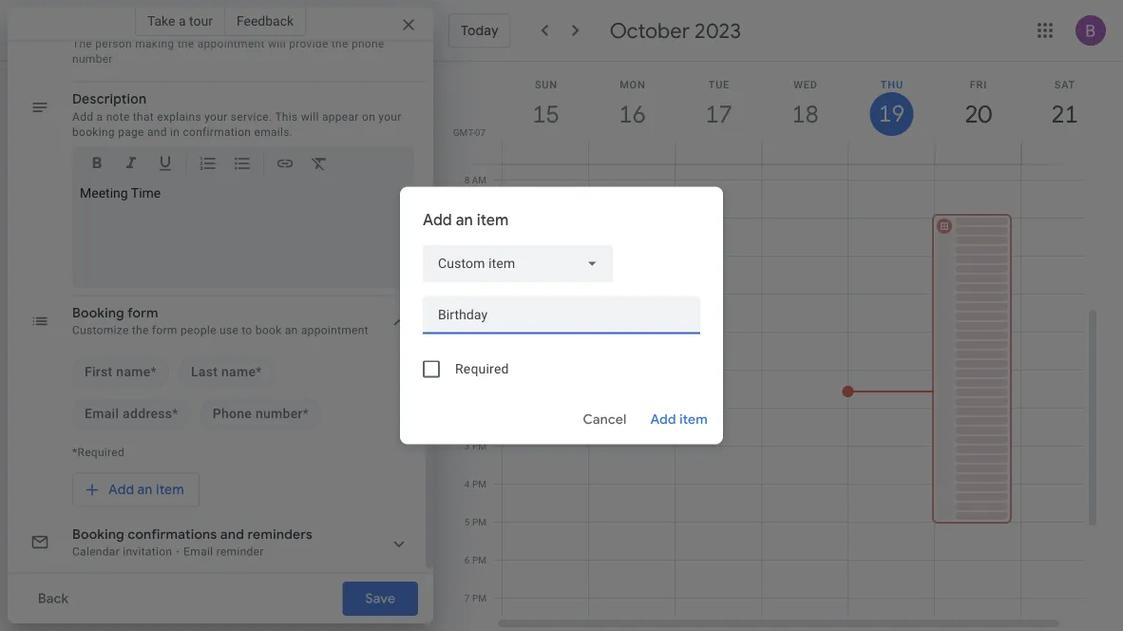 Task type: vqa. For each thing, say whether or not it's contained in the screenshot.
5 element
no



Task type: locate. For each thing, give the bounding box(es) containing it.
meeting
[[80, 185, 128, 201]]

name right the 'first'
[[116, 365, 151, 380]]

form
[[128, 305, 159, 322], [152, 324, 178, 338]]

2 pm from the top
[[473, 365, 487, 376]]

4
[[465, 479, 470, 490]]

0 horizontal spatial add an item
[[108, 482, 184, 499]]

a left "tour"
[[179, 13, 186, 29]]

first
[[85, 365, 113, 380]]

cancel
[[584, 411, 627, 428]]

phone number *
[[213, 407, 309, 422]]

0 vertical spatial number
[[72, 52, 113, 66]]

am
[[472, 174, 487, 186], [472, 213, 487, 224], [472, 251, 487, 262], [472, 289, 487, 300]]

4 pm
[[465, 479, 487, 490]]

2 vertical spatial an
[[137, 482, 153, 499]]

bulleted list image
[[233, 154, 252, 176]]

* for phone number
[[303, 407, 309, 422]]

the
[[72, 37, 92, 50]]

0 vertical spatial add an item
[[423, 210, 509, 230]]

2023
[[695, 17, 742, 44]]

0 horizontal spatial item
[[156, 482, 184, 499]]

a up booking
[[97, 110, 103, 124]]

list item
[[72, 358, 169, 388], [179, 358, 274, 388], [72, 399, 191, 430], [200, 399, 322, 430]]

1 horizontal spatial name
[[222, 365, 256, 380]]

2 vertical spatial item
[[156, 482, 184, 499]]

an right book
[[285, 324, 298, 338]]

pm for 5 pm
[[473, 517, 487, 528]]

pm
[[473, 327, 487, 338], [473, 365, 487, 376], [473, 441, 487, 452], [473, 479, 487, 490], [473, 517, 487, 528], [473, 555, 487, 566], [473, 593, 487, 604]]

am right 11
[[472, 289, 487, 300]]

item right the '9' at the left top
[[477, 210, 509, 230]]

form left "people"
[[152, 324, 178, 338]]

number
[[72, 52, 113, 66], [256, 407, 303, 422]]

1 horizontal spatial an
[[285, 324, 298, 338]]

appointment inside the "the person making the appointment will provide the phone number"
[[197, 37, 265, 50]]

0 horizontal spatial number
[[72, 52, 113, 66]]

will right this
[[301, 110, 319, 124]]

an down address
[[137, 482, 153, 499]]

* right phone at the bottom left of page
[[303, 407, 309, 422]]

to
[[242, 324, 253, 338]]

5
[[465, 517, 470, 528]]

october
[[610, 17, 690, 44]]

add
[[72, 110, 93, 124], [423, 210, 452, 230], [651, 411, 677, 428], [108, 482, 134, 499]]

grid
[[441, 62, 1110, 631]]

* left phone at the bottom left of page
[[172, 407, 178, 422]]

column header
[[502, 62, 590, 164], [589, 62, 676, 164], [675, 62, 763, 164], [762, 62, 849, 164], [848, 62, 936, 164], [935, 62, 1022, 164], [1021, 62, 1109, 164]]

1 your from the left
[[205, 110, 228, 124]]

None field
[[423, 245, 613, 283]]

1 horizontal spatial appointment
[[301, 324, 369, 338]]

will down the feedback button
[[268, 37, 286, 50]]

a
[[179, 13, 186, 29], [97, 110, 103, 124]]

am for 8 am
[[472, 174, 487, 186]]

6 pm from the top
[[473, 555, 487, 566]]

11 am
[[459, 289, 487, 300]]

1 am from the top
[[472, 174, 487, 186]]

take a tour
[[147, 13, 213, 29]]

am right 10
[[472, 251, 487, 262]]

list item down use
[[179, 358, 274, 388]]

Custom item text field
[[423, 304, 701, 327]]

list item containing last name
[[179, 358, 274, 388]]

cancel button
[[575, 397, 636, 443]]

appointment
[[197, 37, 265, 50], [301, 324, 369, 338]]

appointment right book
[[301, 324, 369, 338]]

1 horizontal spatial your
[[379, 110, 402, 124]]

0 vertical spatial an
[[456, 210, 473, 230]]

note
[[106, 110, 130, 124]]

add an item button
[[72, 474, 200, 508]]

0 horizontal spatial your
[[205, 110, 228, 124]]

time
[[131, 185, 161, 201]]

description add a note that explains your service. this will appear on your booking page and in confirmation emails.
[[72, 91, 402, 139]]

* up phone number *
[[256, 365, 262, 380]]

7 pm from the top
[[473, 593, 487, 604]]

use
[[220, 324, 239, 338]]

1 pm from the top
[[473, 327, 487, 338]]

add an item down *required
[[108, 482, 184, 499]]

the left phone
[[332, 37, 349, 50]]

3 am from the top
[[472, 251, 487, 262]]

pm right 7
[[473, 593, 487, 604]]

* for email address
[[172, 407, 178, 422]]

on
[[362, 110, 376, 124]]

pm for 6 pm
[[473, 555, 487, 566]]

the down take a tour button
[[177, 37, 194, 50]]

item down address
[[156, 482, 184, 499]]

number down the
[[72, 52, 113, 66]]

1 vertical spatial an
[[285, 324, 298, 338]]

list item down first name *
[[72, 399, 191, 430]]

4 am from the top
[[472, 289, 487, 300]]

add item
[[651, 411, 708, 428]]

2 name from the left
[[222, 365, 256, 380]]

0 horizontal spatial the
[[132, 324, 149, 338]]

the inside booking form customize the form people use to book an appointment
[[132, 324, 149, 338]]

pm right 5
[[473, 517, 487, 528]]

tour
[[189, 13, 213, 29]]

email
[[85, 407, 119, 422]]

number inside list item
[[256, 407, 303, 422]]

0 horizontal spatial appointment
[[197, 37, 265, 50]]

1 horizontal spatial add an item
[[423, 210, 509, 230]]

grid containing gmt-07
[[441, 62, 1110, 631]]

am right 8
[[472, 174, 487, 186]]

add an item inside the add an item button
[[108, 482, 184, 499]]

gmt-
[[453, 126, 475, 138]]

the right "customize"
[[132, 324, 149, 338]]

2 horizontal spatial item
[[680, 411, 708, 428]]

making
[[135, 37, 174, 50]]

italic image
[[122, 154, 141, 176]]

pm right 4
[[473, 479, 487, 490]]

add an item inside add an item dialog
[[423, 210, 509, 230]]

formatting options toolbar
[[72, 147, 415, 188]]

add an item
[[423, 210, 509, 230], [108, 482, 184, 499]]

0 vertical spatial will
[[268, 37, 286, 50]]

provide
[[289, 37, 329, 50]]

back
[[38, 591, 69, 608]]

item
[[477, 210, 509, 230], [680, 411, 708, 428], [156, 482, 184, 499]]

an up 10
[[456, 210, 473, 230]]

3 pm from the top
[[473, 441, 487, 452]]

0 horizontal spatial will
[[268, 37, 286, 50]]

none field inside add an item dialog
[[423, 245, 613, 283]]

your right the on
[[379, 110, 402, 124]]

your up confirmation
[[205, 110, 228, 124]]

pm for 4 pm
[[473, 479, 487, 490]]

* up address
[[151, 365, 157, 380]]

insert link image
[[276, 154, 295, 176]]

people
[[181, 324, 217, 338]]

1 horizontal spatial the
[[177, 37, 194, 50]]

pm right 12
[[473, 327, 487, 338]]

a inside button
[[179, 13, 186, 29]]

form right booking
[[128, 305, 159, 322]]

book
[[256, 324, 282, 338]]

number right phone at the bottom left of page
[[256, 407, 303, 422]]

6
[[465, 555, 470, 566]]

1 vertical spatial will
[[301, 110, 319, 124]]

will inside description add a note that explains your service. this will appear on your booking page and in confirmation emails.
[[301, 110, 319, 124]]

2 am from the top
[[472, 213, 487, 224]]

0 horizontal spatial an
[[137, 482, 153, 499]]

0 vertical spatial a
[[179, 13, 186, 29]]

1 vertical spatial add an item
[[108, 482, 184, 499]]

confirmation
[[183, 126, 251, 139]]

pm right 1
[[473, 365, 487, 376]]

name
[[116, 365, 151, 380], [222, 365, 256, 380]]

list item up email address *
[[72, 358, 169, 388]]

Description text field
[[80, 185, 407, 281]]

list item containing email address
[[72, 399, 191, 430]]

0 vertical spatial appointment
[[197, 37, 265, 50]]

required
[[455, 361, 509, 377]]

1 name from the left
[[116, 365, 151, 380]]

an
[[456, 210, 473, 230], [285, 324, 298, 338], [137, 482, 153, 499]]

appointment down "tour"
[[197, 37, 265, 50]]

email address *
[[85, 407, 178, 422]]

name right "last"
[[222, 365, 256, 380]]

will
[[268, 37, 286, 50], [301, 110, 319, 124]]

october 2023
[[610, 17, 742, 44]]

6 pm
[[465, 555, 487, 566]]

the person making the appointment will provide the phone number
[[72, 37, 385, 66]]

10 am
[[459, 251, 487, 262]]

*
[[151, 365, 157, 380], [256, 365, 262, 380], [172, 407, 178, 422], [303, 407, 309, 422]]

item right cancel button
[[680, 411, 708, 428]]

back button
[[23, 582, 84, 616]]

2 column header from the left
[[589, 62, 676, 164]]

0 horizontal spatial a
[[97, 110, 103, 124]]

6 column header from the left
[[935, 62, 1022, 164]]

1 vertical spatial a
[[97, 110, 103, 124]]

4 pm from the top
[[473, 479, 487, 490]]

the
[[177, 37, 194, 50], [332, 37, 349, 50], [132, 324, 149, 338]]

add an item up 10
[[423, 210, 509, 230]]

7 pm
[[465, 593, 487, 604]]

person
[[95, 37, 132, 50]]

5 pm from the top
[[473, 517, 487, 528]]

an inside booking form customize the form people use to book an appointment
[[285, 324, 298, 338]]

that
[[133, 110, 154, 124]]

am right the '9' at the left top
[[472, 213, 487, 224]]

1 horizontal spatial number
[[256, 407, 303, 422]]

0 vertical spatial item
[[477, 210, 509, 230]]

emails.
[[254, 126, 293, 139]]

meeting time
[[80, 185, 161, 201]]

add up booking
[[72, 110, 93, 124]]

add left the '9' at the left top
[[423, 210, 452, 230]]

0 horizontal spatial name
[[116, 365, 151, 380]]

1 horizontal spatial will
[[301, 110, 319, 124]]

your
[[205, 110, 228, 124], [379, 110, 402, 124]]

9 am
[[465, 213, 487, 224]]

today
[[461, 22, 499, 39]]

1 vertical spatial number
[[256, 407, 303, 422]]

pm right 6
[[473, 555, 487, 566]]

list item down last name *
[[200, 399, 322, 430]]

appointment inside booking form customize the form people use to book an appointment
[[301, 324, 369, 338]]

number inside the "the person making the appointment will provide the phone number"
[[72, 52, 113, 66]]

and
[[147, 126, 167, 139]]

pm for 12 pm
[[473, 327, 487, 338]]

2 horizontal spatial an
[[456, 210, 473, 230]]

1 vertical spatial appointment
[[301, 324, 369, 338]]

will inside the "the person making the appointment will provide the phone number"
[[268, 37, 286, 50]]

1 horizontal spatial a
[[179, 13, 186, 29]]

pm right 3
[[473, 441, 487, 452]]



Task type: describe. For each thing, give the bounding box(es) containing it.
3 pm
[[465, 441, 487, 452]]

5 pm
[[465, 517, 487, 528]]

page
[[118, 126, 144, 139]]

1
[[465, 365, 470, 376]]

numbered list image
[[199, 154, 218, 176]]

last name *
[[191, 365, 262, 380]]

booking
[[72, 305, 125, 322]]

12 pm
[[460, 327, 487, 338]]

10
[[459, 251, 470, 262]]

1 horizontal spatial item
[[477, 210, 509, 230]]

add right cancel button
[[651, 411, 677, 428]]

customize
[[72, 324, 129, 338]]

07
[[475, 126, 486, 138]]

*required
[[72, 446, 125, 459]]

explains
[[157, 110, 201, 124]]

first name *
[[85, 365, 157, 380]]

address
[[123, 407, 172, 422]]

the for form
[[132, 324, 149, 338]]

5 column header from the left
[[848, 62, 936, 164]]

list item containing first name
[[72, 358, 169, 388]]

last
[[191, 365, 218, 380]]

12
[[460, 327, 470, 338]]

3
[[465, 441, 470, 452]]

am for 11 am
[[472, 289, 487, 300]]

3 column header from the left
[[675, 62, 763, 164]]

8 am
[[465, 174, 487, 186]]

9
[[465, 213, 470, 224]]

7
[[465, 593, 470, 604]]

this
[[275, 110, 298, 124]]

am for 9 am
[[472, 213, 487, 224]]

feedback
[[237, 13, 294, 29]]

* for last name
[[256, 365, 262, 380]]

take a tour button
[[135, 6, 225, 36]]

1 pm
[[465, 365, 487, 376]]

booking
[[72, 126, 115, 139]]

the for person
[[177, 37, 194, 50]]

a inside description add a note that explains your service. this will appear on your booking page and in confirmation emails.
[[97, 110, 103, 124]]

am for 10 am
[[472, 251, 487, 262]]

list item containing phone number
[[200, 399, 322, 430]]

add inside description add a note that explains your service. this will appear on your booking page and in confirmation emails.
[[72, 110, 93, 124]]

phone
[[213, 407, 252, 422]]

1 vertical spatial item
[[680, 411, 708, 428]]

pm for 1 pm
[[473, 365, 487, 376]]

service.
[[231, 110, 272, 124]]

add an item dialog
[[400, 187, 724, 445]]

today button
[[449, 13, 511, 48]]

1 vertical spatial form
[[152, 324, 178, 338]]

2 your from the left
[[379, 110, 402, 124]]

an inside dialog
[[456, 210, 473, 230]]

description
[[72, 91, 147, 108]]

7 column header from the left
[[1021, 62, 1109, 164]]

pm for 3 pm
[[473, 441, 487, 452]]

appear
[[322, 110, 359, 124]]

name for last name
[[222, 365, 256, 380]]

take
[[147, 13, 175, 29]]

pm for 7 pm
[[473, 593, 487, 604]]

0 vertical spatial form
[[128, 305, 159, 322]]

gmt-07
[[453, 126, 486, 138]]

in
[[170, 126, 180, 139]]

feedback button
[[225, 6, 306, 36]]

bold image
[[87, 154, 107, 176]]

4 column header from the left
[[762, 62, 849, 164]]

1 column header from the left
[[502, 62, 590, 164]]

11
[[459, 289, 470, 300]]

underline image
[[156, 154, 175, 176]]

add down *required
[[108, 482, 134, 499]]

2 horizontal spatial the
[[332, 37, 349, 50]]

booking form customize the form people use to book an appointment
[[72, 305, 369, 338]]

8
[[465, 174, 470, 186]]

remove formatting image
[[310, 154, 329, 176]]

phone
[[352, 37, 385, 50]]

* for first name
[[151, 365, 157, 380]]

name for first name
[[116, 365, 151, 380]]

add item button
[[643, 397, 716, 443]]

an inside button
[[137, 482, 153, 499]]



